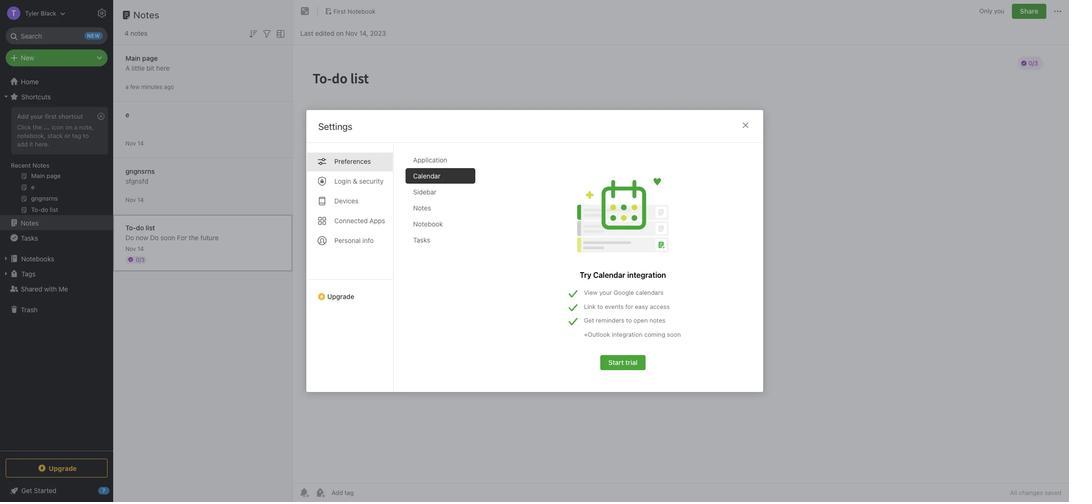 Task type: vqa. For each thing, say whether or not it's contained in the screenshot.
here.
yes



Task type: locate. For each thing, give the bounding box(es) containing it.
your inside group
[[30, 113, 43, 120]]

notebook down notes tab
[[413, 220, 443, 228]]

shared with me
[[21, 285, 68, 293]]

0 vertical spatial notebook
[[348, 7, 376, 15]]

1 14 from the top
[[138, 140, 144, 147]]

upgrade for upgrade popup button in tab list
[[327, 293, 354, 301]]

the left ...
[[33, 124, 42, 131]]

0 vertical spatial a
[[125, 83, 129, 90]]

little
[[132, 64, 145, 72]]

1 horizontal spatial a
[[125, 83, 129, 90]]

2 14 from the top
[[138, 196, 144, 203]]

0 horizontal spatial calendar
[[413, 172, 440, 180]]

coming
[[644, 331, 665, 338]]

notes up tasks button
[[21, 219, 39, 227]]

notebook right "first"
[[348, 7, 376, 15]]

1 horizontal spatial do
[[150, 234, 159, 242]]

2023
[[370, 29, 386, 37]]

nov
[[346, 29, 358, 37], [125, 140, 136, 147], [125, 196, 136, 203], [125, 245, 136, 253]]

notebook tab
[[405, 216, 475, 232]]

tasks up notebooks
[[21, 234, 38, 242]]

upgrade button
[[306, 280, 393, 305], [6, 459, 108, 478]]

shared
[[21, 285, 42, 293]]

+outlook
[[584, 331, 610, 338]]

2 horizontal spatial to
[[626, 317, 632, 324]]

0 vertical spatial upgrade
[[327, 293, 354, 301]]

close image
[[740, 120, 751, 131]]

0 vertical spatial notes
[[130, 29, 147, 37]]

calendar inside tab
[[413, 172, 440, 180]]

e
[[125, 111, 129, 119]]

1 vertical spatial a
[[74, 124, 77, 131]]

trash link
[[0, 302, 113, 317]]

notebook
[[348, 7, 376, 15], [413, 220, 443, 228]]

0 vertical spatial to
[[83, 132, 89, 140]]

1 do from the left
[[125, 234, 134, 242]]

0 horizontal spatial upgrade
[[49, 465, 77, 473]]

reminders
[[596, 317, 624, 324]]

to-
[[125, 224, 136, 232]]

easy
[[635, 303, 648, 311]]

only
[[979, 7, 992, 15]]

0 horizontal spatial do
[[125, 234, 134, 242]]

on up the "or"
[[65, 124, 72, 131]]

to left open
[[626, 317, 632, 324]]

tree
[[0, 74, 113, 451]]

1 horizontal spatial your
[[599, 289, 612, 297]]

tree containing home
[[0, 74, 113, 451]]

share button
[[1012, 4, 1046, 19]]

1 vertical spatial notebook
[[413, 220, 443, 228]]

tasks tab
[[405, 232, 475, 248]]

14 up gngnsrns
[[138, 140, 144, 147]]

add your first shortcut
[[17, 113, 83, 120]]

a
[[125, 64, 130, 72]]

page
[[142, 54, 158, 62]]

0 horizontal spatial on
[[65, 124, 72, 131]]

notes down "sidebar"
[[413, 204, 431, 212]]

0 vertical spatial soon
[[160, 234, 175, 242]]

notes
[[133, 9, 159, 20], [32, 162, 49, 169], [413, 204, 431, 212], [21, 219, 39, 227]]

here.
[[35, 140, 49, 148]]

a
[[125, 83, 129, 90], [74, 124, 77, 131]]

0 horizontal spatial the
[[33, 124, 42, 131]]

1 vertical spatial your
[[599, 289, 612, 297]]

2 do from the left
[[150, 234, 159, 242]]

a up tag
[[74, 124, 77, 131]]

group
[[0, 104, 113, 219]]

do down to- at the left top of page
[[125, 234, 134, 242]]

integration up calendars
[[627, 271, 666, 280]]

you
[[994, 7, 1004, 15]]

1 horizontal spatial calendar
[[593, 271, 625, 280]]

1 horizontal spatial on
[[336, 29, 344, 37]]

your up click the ...
[[30, 113, 43, 120]]

application
[[413, 156, 447, 164]]

a left few
[[125, 83, 129, 90]]

preferences
[[334, 158, 371, 166]]

nov 14 down sfgnsfd
[[125, 196, 144, 203]]

start
[[608, 359, 624, 367]]

0 vertical spatial calendar
[[413, 172, 440, 180]]

14 up the 0/3
[[138, 245, 144, 253]]

nov down e
[[125, 140, 136, 147]]

1 horizontal spatial notes
[[649, 317, 665, 324]]

your for first
[[30, 113, 43, 120]]

to down note,
[[83, 132, 89, 140]]

2 nov 14 from the top
[[125, 196, 144, 203]]

3 14 from the top
[[138, 245, 144, 253]]

for
[[177, 234, 187, 242]]

1 vertical spatial 14
[[138, 196, 144, 203]]

get
[[584, 317, 594, 324]]

notebook inside tab
[[413, 220, 443, 228]]

notes down access
[[649, 317, 665, 324]]

1 vertical spatial soon
[[667, 331, 681, 338]]

open
[[633, 317, 648, 324]]

nov 14 up the 0/3
[[125, 245, 144, 253]]

integration down get reminders to open notes
[[612, 331, 642, 338]]

a inside icon on a note, notebook, stack or tag to add it here.
[[74, 124, 77, 131]]

application tab
[[405, 152, 475, 168]]

1 vertical spatial calendar
[[593, 271, 625, 280]]

calendar up view your google calendars
[[593, 271, 625, 280]]

1 vertical spatial on
[[65, 124, 72, 131]]

new button
[[6, 50, 108, 66]]

1 horizontal spatial notebook
[[413, 220, 443, 228]]

the inside group
[[33, 124, 42, 131]]

1 nov 14 from the top
[[125, 140, 144, 147]]

notes up 4 notes
[[133, 9, 159, 20]]

upgrade
[[327, 293, 354, 301], [49, 465, 77, 473]]

1 vertical spatial nov 14
[[125, 196, 144, 203]]

0 horizontal spatial a
[[74, 124, 77, 131]]

on inside icon on a note, notebook, stack or tag to add it here.
[[65, 124, 72, 131]]

devices
[[334, 197, 358, 205]]

...
[[44, 124, 50, 131]]

shortcuts button
[[0, 89, 113, 104]]

note,
[[79, 124, 94, 131]]

0 horizontal spatial upgrade button
[[6, 459, 108, 478]]

14 down sfgnsfd
[[138, 196, 144, 203]]

soon left for
[[160, 234, 175, 242]]

1 horizontal spatial the
[[189, 234, 199, 242]]

events
[[605, 303, 623, 311]]

2 vertical spatial nov 14
[[125, 245, 144, 253]]

notebooks
[[21, 255, 54, 263]]

0 vertical spatial nov 14
[[125, 140, 144, 147]]

1 horizontal spatial tab list
[[405, 152, 483, 392]]

login
[[334, 177, 351, 185]]

0 vertical spatial integration
[[627, 271, 666, 280]]

1 horizontal spatial upgrade
[[327, 293, 354, 301]]

1 vertical spatial upgrade
[[49, 465, 77, 473]]

1 horizontal spatial to
[[597, 303, 603, 311]]

home
[[21, 78, 39, 86]]

recent
[[11, 162, 31, 169]]

None search field
[[12, 27, 101, 44]]

do down the list
[[150, 234, 159, 242]]

first notebook
[[333, 7, 376, 15]]

personal
[[334, 237, 360, 245]]

tag
[[72, 132, 81, 140]]

nov up the 0/3
[[125, 245, 136, 253]]

on right edited
[[336, 29, 344, 37]]

nov left 14,
[[346, 29, 358, 37]]

soon right coming
[[667, 331, 681, 338]]

0 horizontal spatial soon
[[160, 234, 175, 242]]

a few minutes ago
[[125, 83, 174, 90]]

0 horizontal spatial tab list
[[306, 143, 394, 392]]

upgrade inside tab list
[[327, 293, 354, 301]]

the inside to-do list do now do soon for the future
[[189, 234, 199, 242]]

your for google
[[599, 289, 612, 297]]

to right link
[[597, 303, 603, 311]]

0 horizontal spatial notebook
[[348, 7, 376, 15]]

0 vertical spatial upgrade button
[[306, 280, 393, 305]]

try
[[580, 271, 591, 280]]

upgrade for bottommost upgrade popup button
[[49, 465, 77, 473]]

to inside icon on a note, notebook, stack or tag to add it here.
[[83, 132, 89, 140]]

notes inside notes link
[[21, 219, 39, 227]]

your right the view on the bottom right of page
[[599, 289, 612, 297]]

tab list
[[306, 143, 394, 392], [405, 152, 483, 392]]

tasks down notebook tab
[[413, 236, 430, 244]]

icon
[[52, 124, 64, 131]]

0 horizontal spatial tasks
[[21, 234, 38, 242]]

on inside note window element
[[336, 29, 344, 37]]

0 vertical spatial 14
[[138, 140, 144, 147]]

0 horizontal spatial to
[[83, 132, 89, 140]]

3 nov 14 from the top
[[125, 245, 144, 253]]

group containing add your first shortcut
[[0, 104, 113, 219]]

0 horizontal spatial your
[[30, 113, 43, 120]]

with
[[44, 285, 57, 293]]

your
[[30, 113, 43, 120], [599, 289, 612, 297]]

0 vertical spatial the
[[33, 124, 42, 131]]

start trial button
[[600, 356, 645, 371]]

nov 14 up gngnsrns
[[125, 140, 144, 147]]

1 horizontal spatial soon
[[667, 331, 681, 338]]

apps
[[369, 217, 385, 225]]

notes inside group
[[32, 162, 49, 169]]

view
[[584, 289, 597, 297]]

do
[[125, 234, 134, 242], [150, 234, 159, 242]]

notes right recent
[[32, 162, 49, 169]]

the
[[33, 124, 42, 131], [189, 234, 199, 242]]

0 vertical spatial your
[[30, 113, 43, 120]]

1 horizontal spatial upgrade button
[[306, 280, 393, 305]]

notes right 4 in the top of the page
[[130, 29, 147, 37]]

1 vertical spatial the
[[189, 234, 199, 242]]

0 vertical spatial on
[[336, 29, 344, 37]]

1 vertical spatial upgrade button
[[6, 459, 108, 478]]

calendar tab
[[405, 168, 475, 184]]

google
[[613, 289, 634, 297]]

few
[[130, 83, 140, 90]]

the right for
[[189, 234, 199, 242]]

0 horizontal spatial notes
[[130, 29, 147, 37]]

main
[[125, 54, 140, 62]]

shortcuts
[[21, 93, 51, 101]]

to
[[83, 132, 89, 140], [597, 303, 603, 311], [626, 317, 632, 324]]

tasks inside "tab"
[[413, 236, 430, 244]]

nov 14
[[125, 140, 144, 147], [125, 196, 144, 203], [125, 245, 144, 253]]

here
[[156, 64, 170, 72]]

calendar up "sidebar"
[[413, 172, 440, 180]]

nov 14 for gngnsrns
[[125, 196, 144, 203]]

notebook inside button
[[348, 7, 376, 15]]

4
[[124, 29, 129, 37]]

2 vertical spatial 14
[[138, 245, 144, 253]]

1 horizontal spatial tasks
[[413, 236, 430, 244]]

edited
[[315, 29, 334, 37]]



Task type: describe. For each thing, give the bounding box(es) containing it.
notebooks link
[[0, 251, 113, 266]]

expand notebooks image
[[2, 255, 10, 263]]

link to events for easy access
[[584, 303, 670, 311]]

changes
[[1019, 490, 1043, 497]]

trial
[[625, 359, 637, 367]]

add tag image
[[315, 488, 326, 499]]

trash
[[21, 306, 38, 314]]

ago
[[164, 83, 174, 90]]

it
[[29, 140, 33, 148]]

try calendar integration
[[580, 271, 666, 280]]

notes link
[[0, 216, 113, 231]]

expand tags image
[[2, 270, 10, 278]]

start trial
[[608, 359, 637, 367]]

calendars
[[635, 289, 663, 297]]

gngnsrns sfgnsfd
[[125, 167, 155, 185]]

all changes saved
[[1010, 490, 1062, 497]]

Note Editor text field
[[293, 45, 1069, 483]]

1 vertical spatial integration
[[612, 331, 642, 338]]

tab list containing preferences
[[306, 143, 394, 392]]

access
[[650, 303, 670, 311]]

expand note image
[[299, 6, 311, 17]]

1 vertical spatial to
[[597, 303, 603, 311]]

a inside note list element
[[125, 83, 129, 90]]

tab list containing application
[[405, 152, 483, 392]]

tasks inside button
[[21, 234, 38, 242]]

sidebar tab
[[405, 184, 475, 200]]

settings
[[318, 121, 352, 132]]

or
[[64, 132, 70, 140]]

tasks button
[[0, 231, 113, 246]]

for
[[625, 303, 633, 311]]

minutes
[[141, 83, 162, 90]]

home link
[[0, 74, 113, 89]]

nov down sfgnsfd
[[125, 196, 136, 203]]

connected apps
[[334, 217, 385, 225]]

add
[[17, 113, 29, 120]]

link
[[584, 303, 595, 311]]

personal info
[[334, 237, 374, 245]]

Search text field
[[12, 27, 101, 44]]

notes inside note list element
[[133, 9, 159, 20]]

now
[[136, 234, 148, 242]]

note window element
[[293, 0, 1069, 503]]

settings image
[[96, 8, 108, 19]]

14,
[[359, 29, 368, 37]]

notes tab
[[405, 200, 475, 216]]

future
[[200, 234, 219, 242]]

saved
[[1045, 490, 1062, 497]]

security
[[359, 177, 383, 185]]

list
[[146, 224, 155, 232]]

soon inside to-do list do now do soon for the future
[[160, 234, 175, 242]]

shared with me link
[[0, 282, 113, 297]]

info
[[362, 237, 374, 245]]

14 for gngnsrns
[[138, 196, 144, 203]]

connected
[[334, 217, 368, 225]]

get reminders to open notes
[[584, 317, 665, 324]]

bit
[[147, 64, 154, 72]]

to-do list do now do soon for the future
[[125, 224, 219, 242]]

tags button
[[0, 266, 113, 282]]

sidebar
[[413, 188, 436, 196]]

all
[[1010, 490, 1017, 497]]

new
[[21, 54, 34, 62]]

4 notes
[[124, 29, 147, 37]]

14 for e
[[138, 140, 144, 147]]

notes inside note list element
[[130, 29, 147, 37]]

note list element
[[113, 0, 293, 503]]

me
[[59, 285, 68, 293]]

login & security
[[334, 177, 383, 185]]

notes inside notes tab
[[413, 204, 431, 212]]

+outlook integration coming soon
[[584, 331, 681, 338]]

nov 14 for e
[[125, 140, 144, 147]]

click
[[17, 124, 31, 131]]

notebook,
[[17, 132, 46, 140]]

click the ...
[[17, 124, 50, 131]]

only you
[[979, 7, 1004, 15]]

nov inside note window element
[[346, 29, 358, 37]]

shortcut
[[58, 113, 83, 120]]

do
[[136, 224, 144, 232]]

view your google calendars
[[584, 289, 663, 297]]

last
[[300, 29, 313, 37]]

add
[[17, 140, 28, 148]]

0/3
[[136, 256, 145, 263]]

2 vertical spatial to
[[626, 317, 632, 324]]

1 vertical spatial notes
[[649, 317, 665, 324]]

main page a little bit here
[[125, 54, 170, 72]]

recent notes
[[11, 162, 49, 169]]

stack
[[47, 132, 63, 140]]

tags
[[21, 270, 36, 278]]

first
[[45, 113, 57, 120]]

icon on a note, notebook, stack or tag to add it here.
[[17, 124, 94, 148]]

share
[[1020, 7, 1038, 15]]

upgrade button inside tab list
[[306, 280, 393, 305]]

first
[[333, 7, 346, 15]]

first notebook button
[[322, 5, 379, 18]]

add a reminder image
[[299, 488, 310, 499]]



